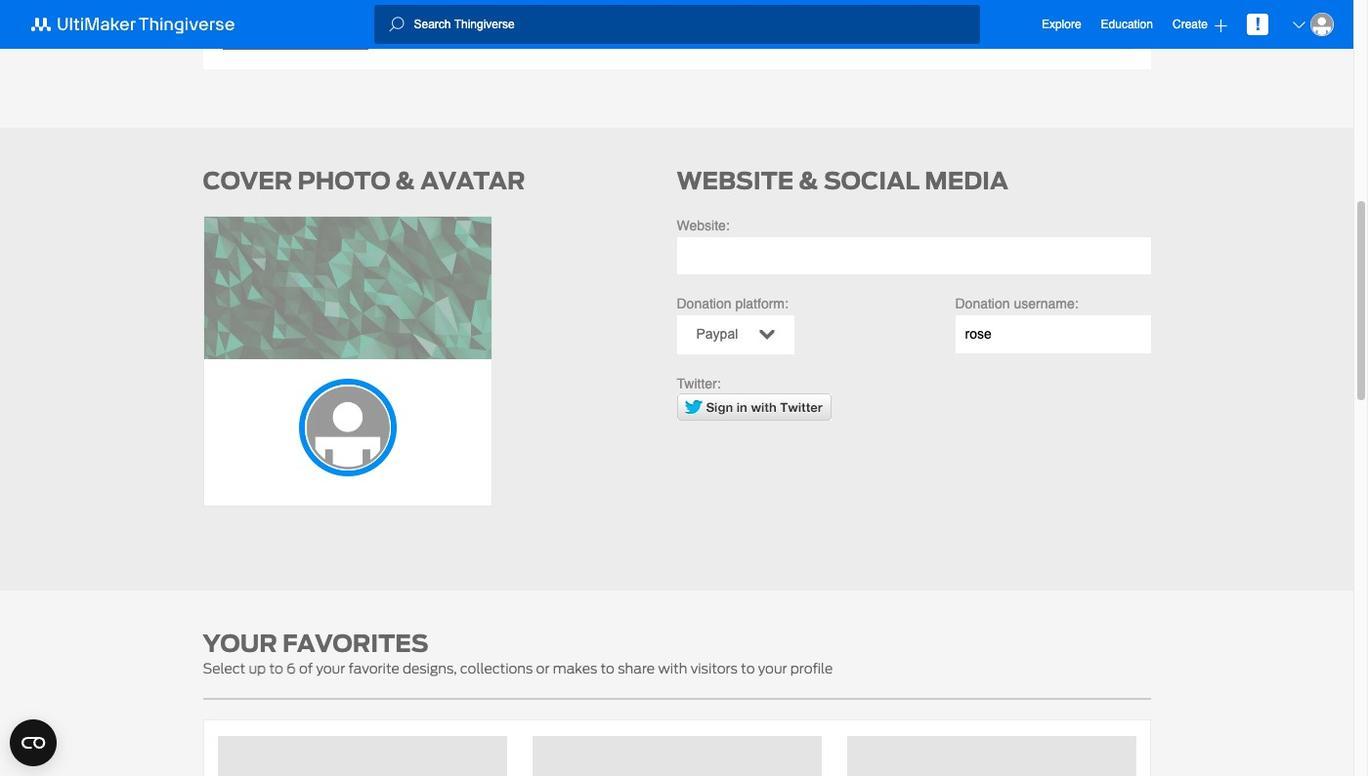 Task type: describe. For each thing, give the bounding box(es) containing it.
1 your from the left
[[316, 661, 345, 677]]

of
[[299, 661, 313, 677]]

markdown
[[1000, 26, 1055, 40]]

your
[[203, 627, 277, 661]]

collections
[[460, 661, 533, 677]]

donation platform:
[[677, 296, 789, 312]]

twitter:
[[677, 376, 721, 392]]

donation for donation username:
[[955, 296, 1010, 312]]

enabled
[[1058, 26, 1101, 40]]

markdown enabled
[[1000, 26, 1101, 40]]

2 your from the left
[[758, 661, 787, 677]]

2 & from the left
[[799, 164, 819, 198]]

cover photo & avatar
[[203, 164, 525, 198]]

1 & from the left
[[396, 164, 415, 198]]

sign in with twitter image
[[677, 394, 831, 421]]

explore
[[1042, 17, 1081, 31]]

create button
[[1173, 8, 1227, 41]]

anna_m94 image
[[304, 385, 390, 471]]

Search Thingiverse text field
[[404, 17, 980, 32]]

with
[[658, 661, 687, 677]]

6
[[286, 661, 296, 677]]

designs,
[[403, 661, 457, 677]]

donation for donation platform:
[[677, 296, 732, 312]]

select
[[203, 661, 245, 677]]



Task type: vqa. For each thing, say whether or not it's contained in the screenshot.
54 Under Desk Drawer link
no



Task type: locate. For each thing, give the bounding box(es) containing it.
0 horizontal spatial &
[[396, 164, 415, 198]]

website
[[677, 164, 794, 198]]

media
[[925, 164, 1008, 198]]

makes
[[553, 661, 597, 677]]

3 to from the left
[[741, 661, 755, 677]]

up
[[249, 661, 266, 677]]

cover
[[203, 164, 293, 198]]

1 horizontal spatial donation
[[955, 296, 1010, 312]]

or
[[536, 661, 550, 677]]

1 horizontal spatial your
[[758, 661, 787, 677]]

0 horizontal spatial donation
[[677, 296, 732, 312]]

your favorites select up to 6 of your favorite designs, collections or makes to share with visitors to your profile
[[203, 627, 833, 677]]

to left share
[[601, 661, 615, 677]]

username:
[[1014, 296, 1078, 312]]

profile
[[790, 661, 833, 677]]

platform:
[[735, 296, 789, 312]]

1 to from the left
[[269, 661, 283, 677]]

& right photo
[[396, 164, 415, 198]]

to left '6'
[[269, 661, 283, 677]]

0 horizontal spatial your
[[316, 661, 345, 677]]

&
[[396, 164, 415, 198], [799, 164, 819, 198]]

1 horizontal spatial to
[[601, 661, 615, 677]]

education
[[1101, 18, 1153, 31]]

search control image
[[388, 17, 404, 32]]

your
[[316, 661, 345, 677], [758, 661, 787, 677]]

avatar image
[[1310, 13, 1334, 36]]

! link
[[1247, 14, 1268, 35]]

1 horizontal spatial &
[[799, 164, 819, 198]]

share
[[618, 661, 655, 677]]

donation left platform:
[[677, 296, 732, 312]]

explore button
[[1042, 8, 1081, 41]]

donation left username:
[[955, 296, 1010, 312]]

0 horizontal spatial to
[[269, 661, 283, 677]]

avatar
[[421, 164, 525, 198]]

2 to from the left
[[601, 661, 615, 677]]

photo
[[298, 164, 391, 198]]

& left the social
[[799, 164, 819, 198]]

donation
[[677, 296, 732, 312], [955, 296, 1010, 312]]

to right visitors
[[741, 661, 755, 677]]

!
[[1255, 14, 1261, 34]]

donation username:
[[955, 296, 1078, 312]]

social
[[824, 164, 920, 198]]

open widget image
[[10, 720, 57, 767]]

your right of
[[316, 661, 345, 677]]

website:
[[677, 217, 730, 233]]

1 donation from the left
[[677, 296, 732, 312]]

favorites
[[282, 627, 428, 661]]

None text field
[[222, 0, 1131, 17], [677, 237, 1151, 275], [955, 316, 1151, 353], [222, 0, 1131, 17], [677, 237, 1151, 275], [955, 316, 1151, 353]]

create
[[1173, 17, 1208, 31]]

education link
[[1101, 15, 1153, 34]]

favorite
[[348, 661, 399, 677]]

makerbot logo image
[[20, 13, 258, 36]]

visitors
[[691, 661, 738, 677]]

2 horizontal spatial to
[[741, 661, 755, 677]]

website & social media
[[677, 164, 1008, 198]]

2 donation from the left
[[955, 296, 1010, 312]]

plusicon image
[[1215, 19, 1227, 32]]

your left profile at the bottom of the page
[[758, 661, 787, 677]]

to
[[269, 661, 283, 677], [601, 661, 615, 677], [741, 661, 755, 677]]



